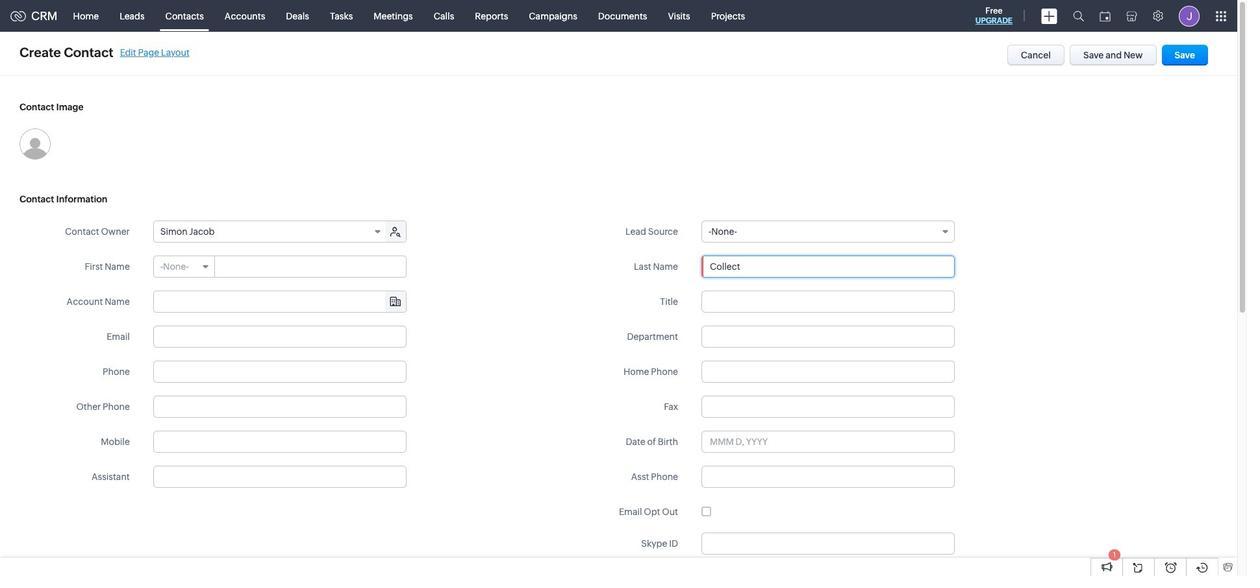 Task type: locate. For each thing, give the bounding box(es) containing it.
create menu image
[[1042, 8, 1058, 24]]

MMM D, YYYY text field
[[702, 431, 955, 454]]

None text field
[[216, 257, 406, 277], [702, 326, 955, 348], [153, 431, 407, 454], [702, 467, 955, 489], [702, 533, 955, 556], [216, 257, 406, 277], [702, 326, 955, 348], [153, 431, 407, 454], [702, 467, 955, 489], [702, 533, 955, 556]]

None text field
[[702, 256, 955, 278], [702, 291, 955, 313], [154, 292, 406, 313], [153, 326, 407, 348], [153, 361, 407, 383], [702, 361, 955, 383], [153, 396, 407, 418], [702, 396, 955, 418], [153, 467, 407, 489], [702, 256, 955, 278], [702, 291, 955, 313], [154, 292, 406, 313], [153, 326, 407, 348], [153, 361, 407, 383], [702, 361, 955, 383], [153, 396, 407, 418], [702, 396, 955, 418], [153, 467, 407, 489]]

profile image
[[1179, 6, 1200, 26]]

search image
[[1073, 10, 1084, 21]]

None field
[[702, 221, 955, 243], [154, 222, 386, 242], [154, 257, 215, 277], [154, 292, 406, 313], [702, 221, 955, 243], [154, 222, 386, 242], [154, 257, 215, 277], [154, 292, 406, 313]]



Task type: describe. For each thing, give the bounding box(es) containing it.
profile element
[[1171, 0, 1208, 32]]

logo image
[[10, 11, 26, 21]]

calendar image
[[1100, 11, 1111, 21]]

create menu element
[[1034, 0, 1066, 32]]

search element
[[1066, 0, 1092, 32]]

image image
[[19, 129, 51, 160]]



Task type: vqa. For each thing, say whether or not it's contained in the screenshot.
With
no



